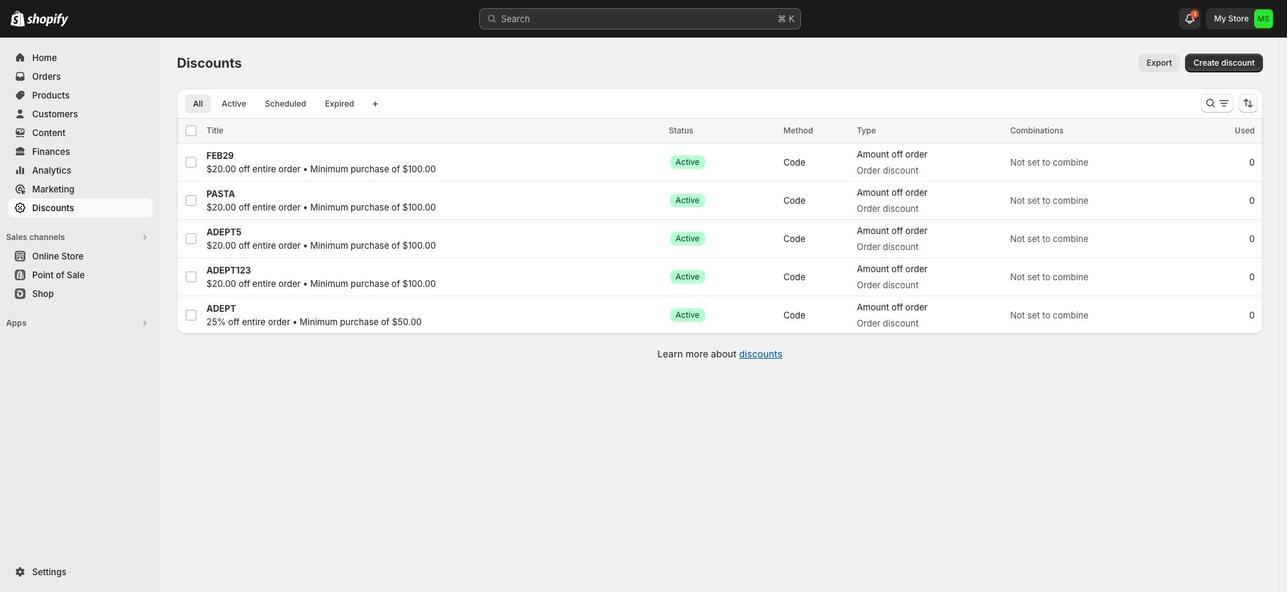 Task type: locate. For each thing, give the bounding box(es) containing it.
tab list
[[182, 94, 365, 113]]

shopify image
[[11, 11, 25, 27]]

shopify image
[[27, 13, 68, 27]]

my store image
[[1255, 9, 1273, 28]]



